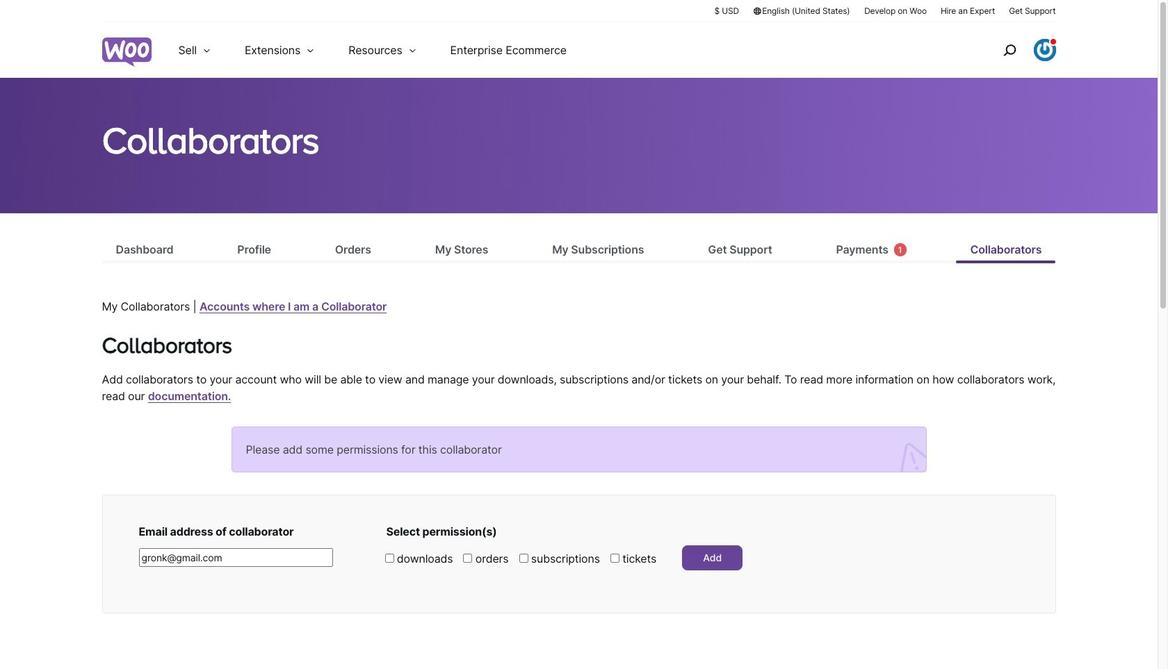 Task type: locate. For each thing, give the bounding box(es) containing it.
open account menu image
[[1034, 39, 1056, 61]]

None checkbox
[[611, 554, 620, 563]]

None checkbox
[[385, 554, 394, 563], [464, 554, 473, 563], [519, 554, 528, 563], [385, 554, 394, 563], [464, 554, 473, 563], [519, 554, 528, 563]]



Task type: describe. For each thing, give the bounding box(es) containing it.
service navigation menu element
[[973, 27, 1056, 73]]

search image
[[998, 39, 1021, 61]]



